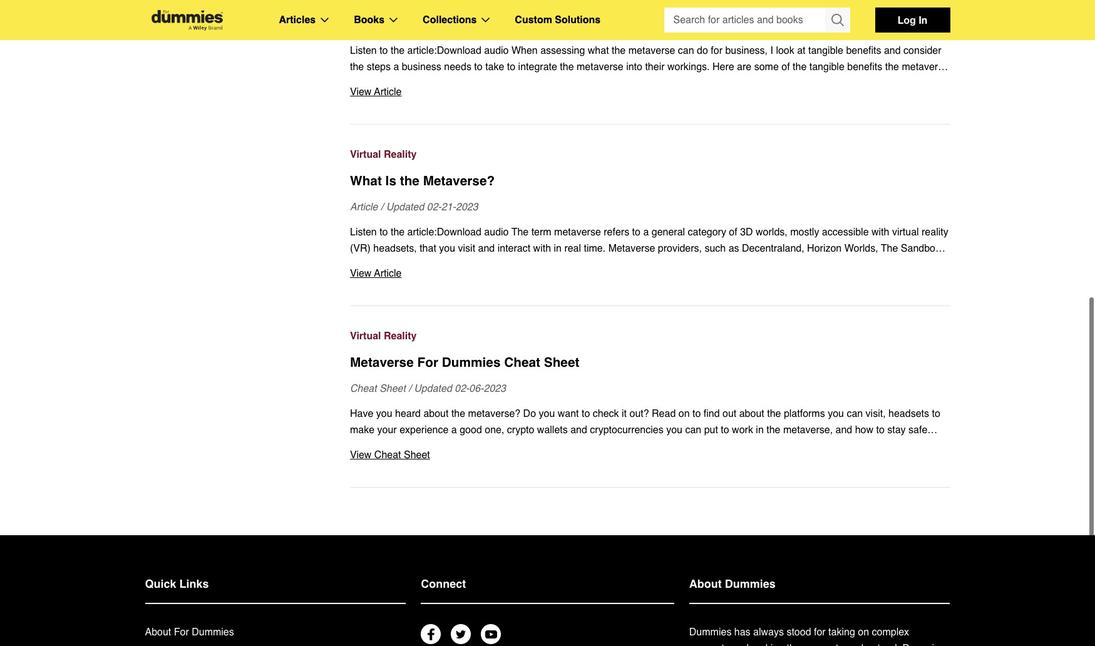 Task type: describe. For each thing, give the bounding box(es) containing it.
understand.
[[847, 643, 900, 646]]

reality for for
[[384, 331, 417, 342]]

there.
[[376, 441, 401, 452]]

books
[[354, 14, 385, 26]]

safe
[[909, 425, 928, 436]]

about for dummies link
[[145, 627, 234, 638]]

it
[[622, 408, 627, 420]]

you down 'read'
[[666, 425, 683, 436]]

has
[[734, 627, 751, 638]]

metaverse,
[[783, 425, 833, 436]]

the right in
[[767, 425, 781, 436]]

experience
[[400, 425, 449, 436]]

in
[[756, 425, 764, 436]]

for
[[814, 627, 826, 638]]

you right platforms
[[828, 408, 844, 420]]

the left platforms
[[767, 408, 781, 420]]

find
[[704, 408, 720, 420]]

have you heard about the metaverse? do you want to check it out? read on to find out about the platforms you can visit, headsets to make your experience a good one, crypto wallets and cryptocurrencies you can put to work in the metaverse, and how to stay safe while there. view cheat sheet
[[350, 408, 940, 461]]

0 vertical spatial cheat
[[504, 355, 540, 370]]

about for about dummies
[[689, 577, 722, 591]]

logo image
[[145, 10, 229, 30]]

1 vertical spatial cheat
[[350, 383, 377, 395]]

view inside have you heard about the metaverse? do you want to check it out? read on to find out about the platforms you can visit, headsets to make your experience a good one, crypto wallets and cryptocurrencies you can put to work in the metaverse, and how to stay safe while there. view cheat sheet
[[350, 450, 372, 461]]

links
[[179, 577, 209, 591]]

a
[[451, 425, 457, 436]]

visit,
[[866, 408, 886, 420]]

out?
[[630, 408, 649, 420]]

open article categories image
[[321, 18, 329, 23]]

connect
[[421, 577, 466, 591]]

about for about for dummies
[[145, 627, 171, 638]]

headsets
[[889, 408, 929, 420]]

0 vertical spatial sheet
[[544, 355, 580, 370]]

custom solutions
[[515, 14, 601, 26]]

in
[[919, 14, 928, 26]]

on inside dummies has always stood for taking on complex concepts and making them easy to understand. dummie
[[858, 627, 869, 638]]

02- for 21-
[[427, 202, 441, 213]]

quick
[[145, 577, 176, 591]]

dummies inside dummies has always stood for taking on complex concepts and making them easy to understand. dummie
[[689, 627, 732, 638]]

wallets
[[537, 425, 568, 436]]

2 vertical spatial 02-
[[455, 383, 469, 395]]

21-
[[441, 202, 456, 213]]

2 vertical spatial 2023
[[484, 383, 506, 395]]

article / updated 02-22-2023
[[350, 20, 478, 31]]

to left stay
[[876, 425, 885, 436]]

0 horizontal spatial and
[[571, 425, 587, 436]]

dummies down links
[[192, 627, 234, 638]]

view for 1st view article link from the top
[[350, 86, 372, 98]]

want
[[558, 408, 579, 420]]

the up a
[[451, 408, 465, 420]]

out
[[723, 408, 737, 420]]

reality for is
[[384, 149, 417, 160]]

updated for 22-
[[386, 20, 424, 31]]

dummies has always stood for taking on complex concepts and making them easy to understand. dummie
[[689, 627, 949, 646]]

to right 'put'
[[721, 425, 729, 436]]

collections
[[423, 14, 477, 26]]

view for first view article link from the bottom of the page
[[350, 268, 372, 279]]

them
[[787, 643, 809, 646]]

you up 'wallets'
[[539, 408, 555, 420]]

make
[[350, 425, 375, 436]]

open book categories image
[[390, 18, 398, 23]]

your
[[377, 425, 397, 436]]

/ for article / updated 02-22-2023
[[381, 20, 383, 31]]

the right is
[[400, 173, 420, 188]]

1 view article link from the top
[[350, 84, 950, 100]]

to left find at the right bottom of the page
[[693, 408, 701, 420]]

is
[[386, 173, 396, 188]]

2 vertical spatial /
[[409, 383, 411, 395]]

heard
[[395, 408, 421, 420]]

stood
[[787, 627, 811, 638]]



Task type: locate. For each thing, give the bounding box(es) containing it.
1 vertical spatial updated
[[386, 202, 424, 213]]

making
[[752, 643, 784, 646]]

0 vertical spatial 2023
[[456, 20, 478, 31]]

concepts
[[689, 643, 729, 646]]

2 view article from the top
[[350, 268, 402, 279]]

virtual reality for metaverse
[[350, 331, 417, 342]]

1 vertical spatial view
[[350, 268, 372, 279]]

sheet up want
[[544, 355, 580, 370]]

metaverse?
[[468, 408, 520, 420]]

2 vertical spatial updated
[[414, 383, 452, 395]]

1 vertical spatial 2023
[[456, 202, 478, 213]]

1 horizontal spatial can
[[847, 408, 863, 420]]

/
[[381, 20, 383, 31], [381, 202, 383, 213], [409, 383, 411, 395]]

about up experience
[[424, 408, 449, 420]]

log in link
[[875, 8, 950, 33]]

/ down 'what'
[[381, 202, 383, 213]]

02- down metaverse for dummies cheat sheet
[[455, 383, 469, 395]]

2023 for 21-
[[456, 202, 478, 213]]

on
[[679, 408, 690, 420], [858, 627, 869, 638]]

2 vertical spatial view
[[350, 450, 372, 461]]

Search for articles and books text field
[[664, 8, 826, 33]]

metaverse for dummies cheat sheet link
[[350, 353, 950, 372]]

good
[[460, 425, 482, 436]]

about up in
[[739, 408, 764, 420]]

0 vertical spatial virtual
[[350, 149, 381, 160]]

updated down is
[[386, 202, 424, 213]]

0 horizontal spatial about
[[424, 408, 449, 420]]

2023
[[456, 20, 478, 31], [456, 202, 478, 213], [484, 383, 506, 395]]

on up understand.
[[858, 627, 869, 638]]

0 vertical spatial virtual reality link
[[350, 147, 950, 163]]

and inside dummies has always stood for taking on complex concepts and making them easy to understand. dummie
[[732, 643, 749, 646]]

about dummies
[[689, 577, 776, 591]]

0 vertical spatial virtual reality
[[350, 149, 417, 160]]

you up your
[[376, 408, 392, 420]]

0 vertical spatial on
[[679, 408, 690, 420]]

/ left the open book categories icon
[[381, 20, 383, 31]]

1 about from the left
[[424, 408, 449, 420]]

updated for 21-
[[386, 202, 424, 213]]

dummies
[[442, 355, 501, 370], [725, 577, 776, 591], [192, 627, 234, 638], [689, 627, 732, 638]]

sheet down experience
[[404, 450, 430, 461]]

2 virtual reality link from the top
[[350, 328, 950, 344]]

2 view from the top
[[350, 268, 372, 279]]

to inside dummies has always stood for taking on complex concepts and making them easy to understand. dummie
[[836, 643, 844, 646]]

updated right books
[[386, 20, 424, 31]]

read
[[652, 408, 676, 420]]

log in
[[898, 14, 928, 26]]

can up how
[[847, 408, 863, 420]]

06-
[[469, 383, 484, 395]]

2 reality from the top
[[384, 331, 417, 342]]

0 vertical spatial view article
[[350, 86, 402, 98]]

1 vertical spatial can
[[685, 425, 701, 436]]

do
[[523, 408, 536, 420]]

cookie consent banner dialog
[[0, 601, 1095, 646]]

one,
[[485, 425, 504, 436]]

cheat down your
[[374, 450, 401, 461]]

0 vertical spatial view
[[350, 86, 372, 98]]

reality
[[384, 149, 417, 160], [384, 331, 417, 342]]

to right want
[[582, 408, 590, 420]]

1 horizontal spatial for
[[417, 355, 438, 370]]

for inside metaverse for dummies cheat sheet link
[[417, 355, 438, 370]]

virtual
[[350, 149, 381, 160], [350, 331, 381, 342]]

virtual up the metaverse
[[350, 331, 381, 342]]

1 vertical spatial /
[[381, 202, 383, 213]]

1 vertical spatial virtual reality
[[350, 331, 417, 342]]

virtual reality for what
[[350, 149, 417, 160]]

what
[[350, 173, 382, 188]]

2023 down metaverse?
[[456, 202, 478, 213]]

1 virtual reality from the top
[[350, 149, 417, 160]]

article / updated 02-21-2023
[[350, 202, 478, 213]]

can left 'put'
[[685, 425, 701, 436]]

02-
[[427, 20, 441, 31], [427, 202, 441, 213], [455, 383, 469, 395]]

1 horizontal spatial about
[[689, 577, 722, 591]]

and down has
[[732, 643, 749, 646]]

open collections list image
[[482, 18, 490, 23]]

articles
[[279, 14, 316, 26]]

cheat up have
[[350, 383, 377, 395]]

updated up heard
[[414, 383, 452, 395]]

1 horizontal spatial and
[[732, 643, 749, 646]]

0 vertical spatial can
[[847, 408, 863, 420]]

dummies inside metaverse for dummies cheat sheet link
[[442, 355, 501, 370]]

have
[[350, 408, 373, 420]]

reality up the metaverse
[[384, 331, 417, 342]]

1 horizontal spatial on
[[858, 627, 869, 638]]

cryptocurrencies
[[590, 425, 664, 436]]

cheat up do at the bottom
[[504, 355, 540, 370]]

/ up heard
[[409, 383, 411, 395]]

1 reality from the top
[[384, 149, 417, 160]]

log
[[898, 14, 916, 26]]

view article
[[350, 86, 402, 98], [350, 268, 402, 279]]

for for metaverse
[[417, 355, 438, 370]]

2 horizontal spatial and
[[836, 425, 852, 436]]

virtual reality up is
[[350, 149, 417, 160]]

/ for article / updated 02-21-2023
[[381, 202, 383, 213]]

0 vertical spatial for
[[417, 355, 438, 370]]

metaverse
[[350, 355, 414, 370]]

stay
[[887, 425, 906, 436]]

metaverse for dummies cheat sheet
[[350, 355, 580, 370]]

1 vertical spatial reality
[[384, 331, 417, 342]]

2 vertical spatial cheat
[[374, 450, 401, 461]]

and left how
[[836, 425, 852, 436]]

about up 'concepts'
[[689, 577, 722, 591]]

1 virtual reality link from the top
[[350, 147, 950, 163]]

1 vertical spatial virtual reality link
[[350, 328, 950, 344]]

platforms
[[784, 408, 825, 420]]

sheet down the metaverse
[[380, 383, 406, 395]]

0 vertical spatial about
[[689, 577, 722, 591]]

cheat inside have you heard about the metaverse? do you want to check it out? read on to find out about the platforms you can visit, headsets to make your experience a good one, crypto wallets and cryptocurrencies you can put to work in the metaverse, and how to stay safe while there. view cheat sheet
[[374, 450, 401, 461]]

0 horizontal spatial for
[[174, 627, 189, 638]]

virtual reality up the metaverse
[[350, 331, 417, 342]]

0 vertical spatial /
[[381, 20, 383, 31]]

view article link
[[350, 84, 950, 100], [350, 266, 950, 282]]

virtual up 'what'
[[350, 149, 381, 160]]

virtual for metaverse for dummies cheat sheet
[[350, 331, 381, 342]]

while
[[350, 441, 373, 452]]

0 vertical spatial reality
[[384, 149, 417, 160]]

2023 left open collections list icon
[[456, 20, 478, 31]]

02- for 22-
[[427, 20, 441, 31]]

crypto
[[507, 425, 534, 436]]

1 view article from the top
[[350, 86, 402, 98]]

on right 'read'
[[679, 408, 690, 420]]

3 view from the top
[[350, 450, 372, 461]]

virtual reality link up metaverse for dummies cheat sheet link
[[350, 328, 950, 344]]

1 vertical spatial view article link
[[350, 266, 950, 282]]

custom
[[515, 14, 552, 26]]

view cheat sheet link
[[350, 447, 950, 463]]

virtual reality link for metaverse for dummies cheat sheet
[[350, 328, 950, 344]]

about
[[424, 408, 449, 420], [739, 408, 764, 420]]

sheet
[[544, 355, 580, 370], [380, 383, 406, 395], [404, 450, 430, 461]]

cheat
[[504, 355, 540, 370], [350, 383, 377, 395], [374, 450, 401, 461]]

taking
[[829, 627, 855, 638]]

custom solutions link
[[515, 12, 601, 28]]

put
[[704, 425, 718, 436]]

and down want
[[571, 425, 587, 436]]

1 vertical spatial sheet
[[380, 383, 406, 395]]

1 vertical spatial 02-
[[427, 202, 441, 213]]

1 vertical spatial view article
[[350, 268, 402, 279]]

2023 for 22-
[[456, 20, 478, 31]]

for up cheat sheet / updated 02-06-2023
[[417, 355, 438, 370]]

virtual reality link up what is the metaverse? link
[[350, 147, 950, 163]]

0 vertical spatial updated
[[386, 20, 424, 31]]

article
[[350, 20, 378, 31], [374, 86, 402, 98], [350, 202, 378, 213], [374, 268, 402, 279]]

updated
[[386, 20, 424, 31], [386, 202, 424, 213], [414, 383, 452, 395]]

check
[[593, 408, 619, 420]]

and
[[571, 425, 587, 436], [836, 425, 852, 436], [732, 643, 749, 646]]

virtual reality link for what is the metaverse?
[[350, 147, 950, 163]]

what is the metaverse?
[[350, 173, 495, 188]]

2 view article link from the top
[[350, 266, 950, 282]]

group
[[664, 8, 850, 33]]

you
[[376, 408, 392, 420], [539, 408, 555, 420], [828, 408, 844, 420], [666, 425, 683, 436]]

0 horizontal spatial can
[[685, 425, 701, 436]]

for
[[417, 355, 438, 370], [174, 627, 189, 638]]

reality up is
[[384, 149, 417, 160]]

complex
[[872, 627, 909, 638]]

02- down what is the metaverse?
[[427, 202, 441, 213]]

2 virtual reality from the top
[[350, 331, 417, 342]]

for for about
[[174, 627, 189, 638]]

2023 up metaverse?
[[484, 383, 506, 395]]

1 vertical spatial about
[[145, 627, 171, 638]]

1 horizontal spatial about
[[739, 408, 764, 420]]

virtual reality
[[350, 149, 417, 160], [350, 331, 417, 342]]

1 vertical spatial for
[[174, 627, 189, 638]]

solutions
[[555, 14, 601, 26]]

what is the metaverse? link
[[350, 172, 950, 190]]

0 horizontal spatial on
[[679, 408, 690, 420]]

2 virtual from the top
[[350, 331, 381, 342]]

0 vertical spatial view article link
[[350, 84, 950, 100]]

sheet inside have you heard about the metaverse? do you want to check it out? read on to find out about the platforms you can visit, headsets to make your experience a good one, crypto wallets and cryptocurrencies you can put to work in the metaverse, and how to stay safe while there. view cheat sheet
[[404, 450, 430, 461]]

about for dummies
[[145, 627, 234, 638]]

2 vertical spatial sheet
[[404, 450, 430, 461]]

quick links
[[145, 577, 209, 591]]

for down quick links
[[174, 627, 189, 638]]

1 view from the top
[[350, 86, 372, 98]]

dummies up 06-
[[442, 355, 501, 370]]

02- right the open book categories icon
[[427, 20, 441, 31]]

dummies up 'concepts'
[[689, 627, 732, 638]]

to right headsets
[[932, 408, 940, 420]]

to down taking
[[836, 643, 844, 646]]

can
[[847, 408, 863, 420], [685, 425, 701, 436]]

easy
[[812, 643, 833, 646]]

1 virtual from the top
[[350, 149, 381, 160]]

on inside have you heard about the metaverse? do you want to check it out? read on to find out about the platforms you can visit, headsets to make your experience a good one, crypto wallets and cryptocurrencies you can put to work in the metaverse, and how to stay safe while there. view cheat sheet
[[679, 408, 690, 420]]

about down quick
[[145, 627, 171, 638]]

metaverse?
[[423, 173, 495, 188]]

1 vertical spatial on
[[858, 627, 869, 638]]

work
[[732, 425, 753, 436]]

0 vertical spatial 02-
[[427, 20, 441, 31]]

virtual for what is the metaverse?
[[350, 149, 381, 160]]

how
[[855, 425, 874, 436]]

the
[[400, 173, 420, 188], [451, 408, 465, 420], [767, 408, 781, 420], [767, 425, 781, 436]]

22-
[[441, 20, 456, 31]]

dummies up has
[[725, 577, 776, 591]]

1 vertical spatial virtual
[[350, 331, 381, 342]]

cheat sheet / updated 02-06-2023
[[350, 383, 506, 395]]

0 horizontal spatial about
[[145, 627, 171, 638]]

always
[[753, 627, 784, 638]]

2 about from the left
[[739, 408, 764, 420]]

to
[[582, 408, 590, 420], [693, 408, 701, 420], [932, 408, 940, 420], [721, 425, 729, 436], [876, 425, 885, 436], [836, 643, 844, 646]]

virtual reality link
[[350, 147, 950, 163], [350, 328, 950, 344]]



Task type: vqa. For each thing, say whether or not it's contained in the screenshot.
and within Dummies has always stood for taking on complex concepts and making them easy to understand. Dummie
yes



